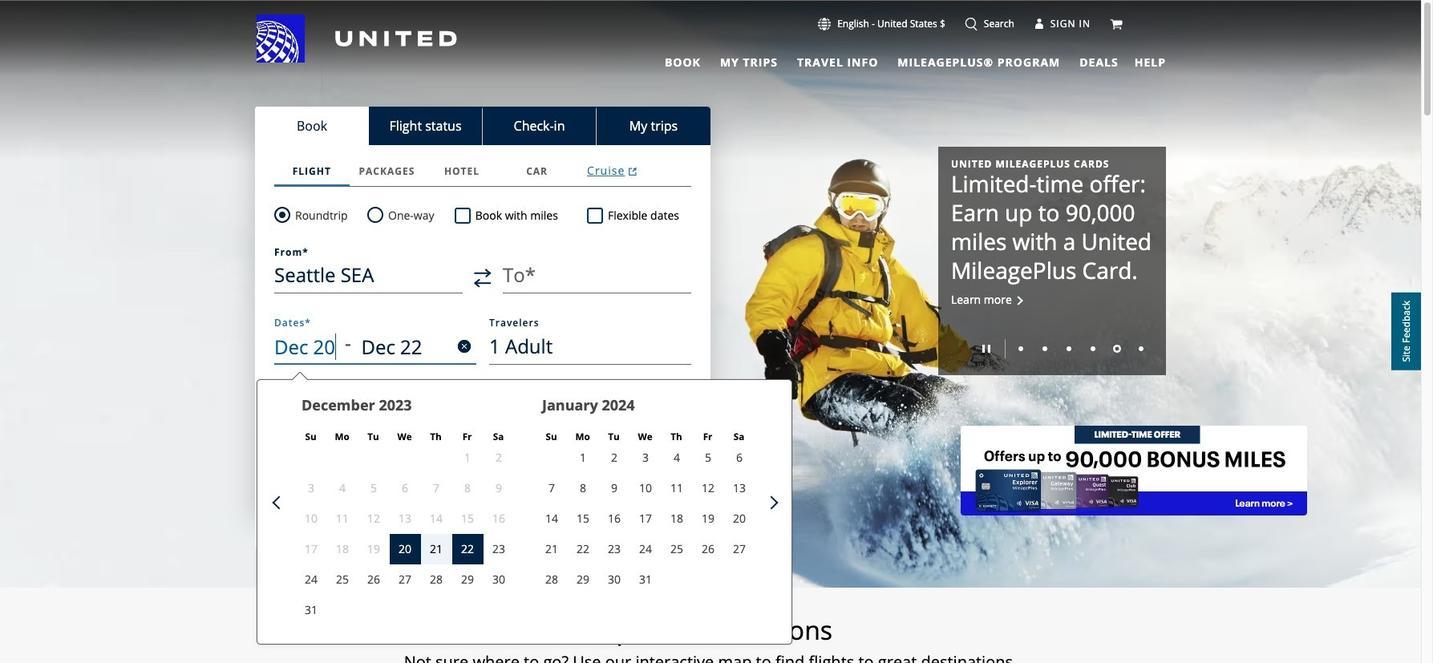 Task type: vqa. For each thing, say whether or not it's contained in the screenshot.
Slide 1 of 6 'icon'
yes



Task type: describe. For each thing, give the bounding box(es) containing it.
reverse origin and destination image
[[474, 268, 492, 288]]

2 vertical spatial tab list
[[274, 156, 691, 187]]

To* text field
[[503, 257, 691, 294]]

Return text field
[[361, 328, 436, 365]]

move forward to switch to the next month. image
[[765, 496, 778, 510]]

Depart text field
[[274, 328, 345, 365]]

pause image
[[982, 345, 990, 353]]

enter your departing city, airport name, or airport code. element
[[274, 248, 309, 257]]

slide 6 of 6 image
[[1139, 347, 1144, 352]]

slide 1 of 6 image
[[1019, 347, 1023, 352]]

slide 5 of 6 image
[[1113, 345, 1121, 353]]

carousel buttons element
[[951, 334, 1153, 362]]

move backward to switch to the previous month. image
[[272, 496, 286, 510]]

united logo link to homepage image
[[257, 14, 457, 63]]



Task type: locate. For each thing, give the bounding box(es) containing it.
currently in english united states	$ enter to change image
[[818, 18, 831, 30]]

slide 3 of 6 image
[[1067, 347, 1071, 352]]

From* text field
[[274, 257, 463, 294]]

explore destinations element
[[163, 614, 1258, 646]]

0 vertical spatial tab list
[[655, 48, 1122, 72]]

not sure where to go? use our interactive map to find flights to great destinations. element
[[163, 653, 1258, 663]]

navigation
[[0, 14, 1421, 72]]

clear dates image
[[458, 340, 471, 353]]

slide 4 of 6 image
[[1091, 347, 1096, 352]]

main content
[[0, 1, 1421, 663]]

view cart, click to view list of recently searched saved trips. image
[[1110, 17, 1123, 30]]

slide 2 of 6 image
[[1043, 347, 1047, 352]]

calendar application
[[267, 380, 1247, 644]]

1 vertical spatial tab list
[[255, 107, 711, 145]]

tab list
[[655, 48, 1122, 72], [255, 107, 711, 145], [274, 156, 691, 187]]



